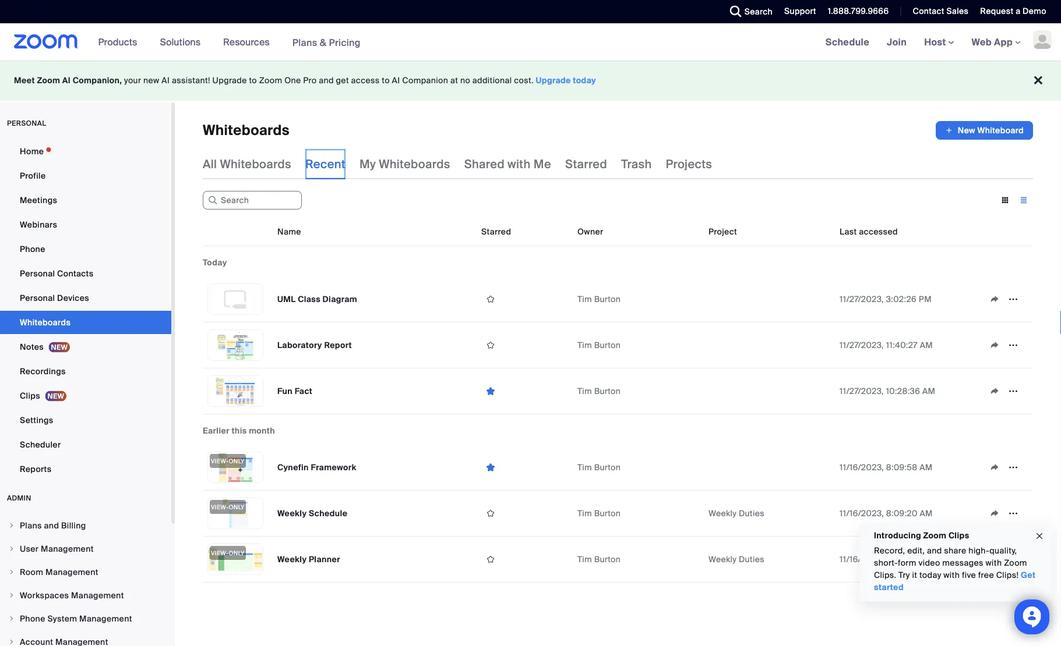 Task type: vqa. For each thing, say whether or not it's contained in the screenshot.
In corresponding to In Meeting (Basic)
no



Task type: locate. For each thing, give the bounding box(es) containing it.
thumbnail of cynefin framework image
[[208, 453, 263, 483]]

3 view-only from the top
[[211, 550, 245, 557]]

11/27/2023, left 3:02:26
[[840, 294, 884, 305]]

right image for user management
[[8, 546, 15, 553]]

plans inside menu item
[[20, 521, 42, 532]]

zoom left one
[[259, 75, 282, 86]]

4 right image from the top
[[8, 639, 15, 646]]

burton for 11/27/2023, 11:40:27 am
[[594, 340, 621, 351]]

more options for cynefin framework image
[[1004, 463, 1023, 473]]

to down resources dropdown button
[[249, 75, 257, 86]]

4 tim from the top
[[578, 462, 592, 473]]

cynefin framework
[[277, 462, 356, 473]]

2 horizontal spatial and
[[927, 546, 942, 557]]

management inside user management 'menu item'
[[41, 544, 94, 555]]

admin menu menu
[[0, 515, 171, 647]]

only down earlier this month
[[229, 458, 245, 465]]

3 tim burton from the top
[[578, 386, 621, 397]]

meetings navigation
[[817, 23, 1061, 61]]

1 application from the top
[[985, 291, 1029, 308]]

1 horizontal spatial ai
[[162, 75, 170, 86]]

application for 11/27/2023, 10:28:36 am
[[985, 383, 1029, 400]]

2 vertical spatial view-only
[[211, 550, 245, 557]]

thumbnail of weekly schedule image
[[208, 499, 263, 529]]

zoom up clips!
[[1004, 558, 1027, 569]]

tim burton
[[578, 294, 621, 305], [578, 340, 621, 351], [578, 386, 621, 397], [578, 462, 621, 473], [578, 508, 621, 519], [578, 555, 621, 565]]

webinars
[[20, 219, 57, 230]]

view- down "thumbnail of weekly schedule"
[[211, 550, 229, 557]]

management for workspaces management
[[71, 591, 124, 601]]

more options for uml class diagram image
[[1004, 294, 1023, 305]]

share image
[[985, 294, 1004, 305], [985, 340, 1004, 351], [985, 509, 1004, 519]]

1 view- from the top
[[211, 458, 229, 465]]

and left get
[[319, 75, 334, 86]]

6 burton from the top
[[594, 555, 621, 565]]

last accessed
[[840, 226, 898, 237]]

free
[[978, 571, 994, 581]]

0 vertical spatial with
[[508, 157, 531, 172]]

0 horizontal spatial schedule
[[309, 508, 348, 519]]

1 horizontal spatial today
[[920, 571, 942, 581]]

ai left companion
[[392, 75, 400, 86]]

right image inside plans and billing menu item
[[8, 523, 15, 530]]

tim burton for 11/16/2023, 8:09:20 am
[[578, 508, 621, 519]]

2 burton from the top
[[594, 340, 621, 351]]

phone down workspaces
[[20, 614, 45, 625]]

6 tim from the top
[[578, 555, 592, 565]]

home link
[[0, 140, 171, 163]]

0 vertical spatial view-
[[211, 458, 229, 465]]

1 horizontal spatial with
[[944, 571, 960, 581]]

2 share image from the top
[[985, 340, 1004, 351]]

click to star the whiteboard laboratory report image
[[481, 340, 500, 351]]

ai left companion,
[[62, 75, 71, 86]]

meetings link
[[0, 189, 171, 212]]

share image down more options for laboratory report icon
[[985, 386, 1004, 397]]

only down the thumbnail of cynefin framework
[[229, 504, 245, 511]]

0 vertical spatial weekly duties
[[709, 508, 765, 519]]

trash
[[621, 157, 652, 172]]

burton for 11/16/2023, 8:09:13 am
[[594, 555, 621, 565]]

1 vertical spatial view-
[[211, 504, 229, 511]]

application for 11/27/2023, 11:40:27 am
[[985, 337, 1029, 354]]

2 horizontal spatial ai
[[392, 75, 400, 86]]

1 horizontal spatial schedule
[[826, 36, 870, 48]]

application down the more options for uml class diagram 'icon' at the top
[[985, 337, 1029, 354]]

0 vertical spatial today
[[573, 75, 596, 86]]

schedule down 1.888.799.9666
[[826, 36, 870, 48]]

2 11/27/2023, from the top
[[840, 340, 884, 351]]

1 vertical spatial today
[[920, 571, 942, 581]]

upgrade right cost.
[[536, 75, 571, 86]]

5 burton from the top
[[594, 508, 621, 519]]

1 horizontal spatial upgrade
[[536, 75, 571, 86]]

plans inside product information navigation
[[292, 36, 317, 49]]

11/27/2023,
[[840, 294, 884, 305], [840, 340, 884, 351], [840, 386, 884, 397]]

cell for 11/27/2023, 3:02:26 pm
[[704, 277, 835, 323]]

only for weekly schedule
[[229, 504, 245, 511]]

0 vertical spatial share image
[[985, 386, 1004, 397]]

view-only down "thumbnail of weekly schedule"
[[211, 550, 245, 557]]

room
[[20, 567, 43, 578]]

tim burton for 11/27/2023, 3:02:26 pm
[[578, 294, 621, 305]]

plans for plans & pricing
[[292, 36, 317, 49]]

1 cell from the top
[[704, 277, 835, 323]]

2 share image from the top
[[985, 463, 1004, 473]]

plans
[[292, 36, 317, 49], [20, 521, 42, 532]]

and left billing
[[44, 521, 59, 532]]

share image for 11/27/2023, 3:02:26 pm
[[985, 294, 1004, 305]]

app
[[994, 36, 1013, 48]]

1 vertical spatial view-only
[[211, 504, 245, 511]]

contact sales
[[913, 6, 969, 17]]

1 phone from the top
[[20, 244, 45, 255]]

tim for weekly planner
[[578, 555, 592, 565]]

2 tim burton from the top
[[578, 340, 621, 351]]

application for 11/16/2023, 8:09:20 am
[[985, 505, 1029, 523]]

burton for 11/27/2023, 3:02:26 pm
[[594, 294, 621, 305]]

burton
[[594, 294, 621, 305], [594, 340, 621, 351], [594, 386, 621, 397], [594, 462, 621, 473], [594, 508, 621, 519], [594, 555, 621, 565]]

tim for laboratory report
[[578, 340, 592, 351]]

banner containing products
[[0, 23, 1061, 61]]

burton for 11/16/2023, 8:09:58 am
[[594, 462, 621, 473]]

personal devices link
[[0, 287, 171, 310]]

management inside room management 'menu item'
[[45, 567, 98, 578]]

whiteboards down "personal devices"
[[20, 317, 71, 328]]

1 vertical spatial share image
[[985, 340, 1004, 351]]

0 vertical spatial duties
[[739, 508, 765, 519]]

phone down webinars
[[20, 244, 45, 255]]

right image for room
[[8, 569, 15, 576]]

request
[[980, 6, 1014, 17]]

1 vertical spatial duties
[[739, 555, 765, 565]]

1 to from the left
[[249, 75, 257, 86]]

with down messages on the right bottom
[[944, 571, 960, 581]]

zoom right the meet
[[37, 75, 60, 86]]

add image
[[945, 125, 953, 136]]

1 vertical spatial share image
[[985, 463, 1004, 473]]

3 only from the top
[[229, 550, 245, 557]]

1 vertical spatial clips
[[949, 531, 969, 541]]

contact sales link
[[904, 0, 972, 23], [913, 6, 969, 17]]

5 tim from the top
[[578, 508, 592, 519]]

phone
[[20, 244, 45, 255], [20, 614, 45, 625]]

share image up more options for weekly schedule image
[[985, 463, 1004, 473]]

11/27/2023, for 11/27/2023, 3:02:26 pm
[[840, 294, 884, 305]]

1 vertical spatial 11/16/2023,
[[840, 508, 884, 519]]

1 11/16/2023, from the top
[[840, 462, 884, 473]]

a
[[1016, 6, 1021, 17]]

11/16/2023,
[[840, 462, 884, 473], [840, 508, 884, 519], [840, 555, 884, 565]]

view- for cynefin framework
[[211, 458, 229, 465]]

am right 8:09:58
[[920, 462, 933, 473]]

1 vertical spatial weekly duties
[[709, 555, 765, 565]]

support link
[[776, 0, 819, 23], [784, 6, 816, 17]]

2 duties from the top
[[739, 555, 765, 565]]

1 burton from the top
[[594, 294, 621, 305]]

management down room management 'menu item'
[[71, 591, 124, 601]]

meet zoom ai companion, your new ai assistant! upgrade to zoom one pro and get access to ai companion at no additional cost. upgrade today
[[14, 75, 596, 86]]

today inside record, edit, and share high-quality, short-form video messages with zoom clips. try it today with five free clips!
[[920, 571, 942, 581]]

0 horizontal spatial upgrade
[[212, 75, 247, 86]]

phone system management menu item
[[0, 608, 171, 631]]

0 vertical spatial schedule
[[826, 36, 870, 48]]

3 ai from the left
[[392, 75, 400, 86]]

1 vertical spatial schedule
[[309, 508, 348, 519]]

1 vertical spatial with
[[986, 558, 1002, 569]]

2 11/16/2023, from the top
[[840, 508, 884, 519]]

schedule up planner
[[309, 508, 348, 519]]

1 vertical spatial and
[[44, 521, 59, 532]]

admin
[[7, 494, 31, 503]]

11/16/2023, up clips.
[[840, 555, 884, 565]]

share image
[[985, 386, 1004, 397], [985, 463, 1004, 473]]

new
[[143, 75, 159, 86]]

0 horizontal spatial starred
[[481, 226, 511, 237]]

2 view-only from the top
[[211, 504, 245, 511]]

web app
[[972, 36, 1013, 48]]

request a demo
[[980, 6, 1047, 17]]

phone system management
[[20, 614, 132, 625]]

resources button
[[223, 23, 275, 61]]

cell
[[704, 277, 835, 323], [704, 323, 835, 369], [704, 369, 835, 415], [704, 445, 835, 491]]

scheduler
[[20, 440, 61, 450]]

2 vertical spatial with
[[944, 571, 960, 581]]

clips up share
[[949, 531, 969, 541]]

view- down the thumbnail of cynefin framework
[[211, 504, 229, 511]]

right image inside workspaces management "menu item"
[[8, 593, 15, 600]]

0 vertical spatial view-only
[[211, 458, 245, 465]]

click to star the whiteboard weekly schedule image
[[481, 509, 500, 519]]

personal up "personal devices"
[[20, 268, 55, 279]]

right image inside room management 'menu item'
[[8, 569, 15, 576]]

1 horizontal spatial and
[[319, 75, 334, 86]]

1 vertical spatial personal
[[20, 293, 55, 304]]

1 right image from the top
[[8, 569, 15, 576]]

application
[[985, 291, 1029, 308], [985, 337, 1029, 354], [985, 383, 1029, 400], [985, 459, 1029, 477], [985, 505, 1029, 523]]

0 vertical spatial clips
[[20, 391, 40, 402]]

management down workspaces management "menu item" on the bottom left of the page
[[79, 614, 132, 625]]

personal down personal contacts
[[20, 293, 55, 304]]

0 vertical spatial starred
[[565, 157, 607, 172]]

ai
[[62, 75, 71, 86], [162, 75, 170, 86], [392, 75, 400, 86]]

0 vertical spatial right image
[[8, 569, 15, 576]]

today
[[203, 257, 227, 268]]

and up video
[[927, 546, 942, 557]]

view-only for weekly planner
[[211, 550, 245, 557]]

2 right image from the top
[[8, 616, 15, 623]]

11/27/2023, 11:40:27 am
[[840, 340, 933, 351]]

view-
[[211, 458, 229, 465], [211, 504, 229, 511], [211, 550, 229, 557]]

2 weekly duties from the top
[[709, 555, 765, 565]]

application up more options for weekly schedule image
[[985, 459, 1029, 477]]

11/16/2023, left 8:09:58
[[840, 462, 884, 473]]

personal inside "personal contacts" link
[[20, 268, 55, 279]]

3 burton from the top
[[594, 386, 621, 397]]

1 personal from the top
[[20, 268, 55, 279]]

2 only from the top
[[229, 504, 245, 511]]

1 vertical spatial plans
[[20, 521, 42, 532]]

whiteboards up all whiteboards
[[203, 122, 290, 140]]

plans up user
[[20, 521, 42, 532]]

right image left system
[[8, 616, 15, 623]]

burton for 11/27/2023, 10:28:36 am
[[594, 386, 621, 397]]

share image up quality, at the bottom right of page
[[985, 509, 1004, 519]]

phone inside menu item
[[20, 614, 45, 625]]

only down "thumbnail of weekly schedule"
[[229, 550, 245, 557]]

whiteboards application
[[203, 121, 1033, 140]]

2 vertical spatial 11/16/2023,
[[840, 555, 884, 565]]

1 share image from the top
[[985, 386, 1004, 397]]

with up the free on the bottom right of the page
[[986, 558, 1002, 569]]

meetings
[[20, 195, 57, 206]]

2 personal from the top
[[20, 293, 55, 304]]

1 view-only from the top
[[211, 458, 245, 465]]

3 view- from the top
[[211, 550, 229, 557]]

at
[[450, 75, 458, 86]]

1 vertical spatial phone
[[20, 614, 45, 625]]

0 vertical spatial and
[[319, 75, 334, 86]]

&
[[320, 36, 327, 49]]

4 cell from the top
[[704, 445, 835, 491]]

application up quality, at the bottom right of page
[[985, 505, 1029, 523]]

3 11/27/2023, from the top
[[840, 386, 884, 397]]

five
[[962, 571, 976, 581]]

3 11/16/2023, from the top
[[840, 555, 884, 565]]

6 tim burton from the top
[[578, 555, 621, 565]]

0 horizontal spatial today
[[573, 75, 596, 86]]

2 ai from the left
[[162, 75, 170, 86]]

this
[[232, 426, 247, 437]]

phone for phone
[[20, 244, 45, 255]]

3 cell from the top
[[704, 369, 835, 415]]

with left me
[[508, 157, 531, 172]]

3 right image from the top
[[8, 593, 15, 600]]

application up more options for laboratory report icon
[[985, 291, 1029, 308]]

2 view- from the top
[[211, 504, 229, 511]]

management
[[41, 544, 94, 555], [45, 567, 98, 578], [71, 591, 124, 601], [79, 614, 132, 625]]

1 horizontal spatial starred
[[565, 157, 607, 172]]

4 tim burton from the top
[[578, 462, 621, 473]]

2 phone from the top
[[20, 614, 45, 625]]

right image left the room
[[8, 569, 15, 576]]

weekly schedule
[[277, 508, 348, 519]]

1 upgrade from the left
[[212, 75, 247, 86]]

am up the introducing zoom clips
[[920, 508, 933, 519]]

2 vertical spatial only
[[229, 550, 245, 557]]

laboratory report
[[277, 340, 352, 351]]

whiteboards inside personal menu menu
[[20, 317, 71, 328]]

phone inside personal menu menu
[[20, 244, 45, 255]]

management inside workspaces management "menu item"
[[71, 591, 124, 601]]

2 right image from the top
[[8, 546, 15, 553]]

1 only from the top
[[229, 458, 245, 465]]

2 tim from the top
[[578, 340, 592, 351]]

1 share image from the top
[[985, 294, 1004, 305]]

3 tim from the top
[[578, 386, 592, 397]]

tim burton for 11/16/2023, 8:09:13 am
[[578, 555, 621, 565]]

application for 11/16/2023, 8:09:58 am
[[985, 459, 1029, 477]]

1 weekly duties from the top
[[709, 508, 765, 519]]

class
[[298, 294, 321, 305]]

4 application from the top
[[985, 459, 1029, 477]]

management up workspaces management
[[45, 567, 98, 578]]

2 horizontal spatial with
[[986, 558, 1002, 569]]

view-only down the thumbnail of cynefin framework
[[211, 504, 245, 511]]

share
[[944, 546, 967, 557]]

management down billing
[[41, 544, 94, 555]]

planner
[[309, 555, 340, 565]]

4 burton from the top
[[594, 462, 621, 473]]

upgrade down product information navigation
[[212, 75, 247, 86]]

right image inside user management 'menu item'
[[8, 546, 15, 553]]

schedule inside 'meetings' navigation
[[826, 36, 870, 48]]

clips link
[[0, 385, 171, 408]]

webinars link
[[0, 213, 171, 237]]

diagram
[[323, 294, 357, 305]]

3 application from the top
[[985, 383, 1029, 400]]

cell for 11/27/2023, 11:40:27 am
[[704, 323, 835, 369]]

video
[[919, 558, 940, 569]]

2 application from the top
[[985, 337, 1029, 354]]

plans left &
[[292, 36, 317, 49]]

0 vertical spatial share image
[[985, 294, 1004, 305]]

personal
[[20, 268, 55, 279], [20, 293, 55, 304]]

1.888.799.9666 button up join
[[819, 0, 892, 23]]

2 vertical spatial view-
[[211, 550, 229, 557]]

view-only down earlier this month
[[211, 458, 245, 465]]

am right 10:28:36
[[923, 386, 936, 397]]

0 horizontal spatial ai
[[62, 75, 71, 86]]

banner
[[0, 23, 1061, 61]]

host button
[[924, 36, 954, 48]]

personal for personal devices
[[20, 293, 55, 304]]

all
[[203, 157, 217, 172]]

right image
[[8, 569, 15, 576], [8, 616, 15, 623]]

2 cell from the top
[[704, 323, 835, 369]]

0 vertical spatial phone
[[20, 244, 45, 255]]

zoom up edit,
[[923, 531, 947, 541]]

record,
[[874, 546, 905, 557]]

starred inside tabs of all whiteboard page tab list
[[565, 157, 607, 172]]

more options for weekly schedule image
[[1004, 509, 1023, 519]]

1 11/27/2023, from the top
[[840, 294, 884, 305]]

billing
[[61, 521, 86, 532]]

11/27/2023, left '11:40:27'
[[840, 340, 884, 351]]

get started link
[[874, 571, 1036, 594]]

2 vertical spatial 11/27/2023,
[[840, 386, 884, 397]]

to right access
[[382, 75, 390, 86]]

share image down the more options for uml class diagram 'icon' at the top
[[985, 340, 1004, 351]]

5 tim burton from the top
[[578, 508, 621, 519]]

profile
[[20, 170, 46, 181]]

11/16/2023, 8:09:58 am
[[840, 462, 933, 473]]

solutions
[[160, 36, 201, 48]]

3 share image from the top
[[985, 509, 1004, 519]]

1 duties from the top
[[739, 508, 765, 519]]

introducing
[[874, 531, 921, 541]]

11/16/2023, left 8:09:20 on the bottom right of page
[[840, 508, 884, 519]]

0 horizontal spatial to
[[249, 75, 257, 86]]

application down more options for laboratory report icon
[[985, 383, 1029, 400]]

1 right image from the top
[[8, 523, 15, 530]]

Search text field
[[203, 191, 302, 210]]

contact
[[913, 6, 945, 17]]

framework
[[311, 462, 356, 473]]

8:09:58
[[886, 462, 918, 473]]

right image inside phone system management menu item
[[8, 616, 15, 623]]

11/27/2023, left 10:28:36
[[840, 386, 884, 397]]

2 vertical spatial share image
[[985, 509, 1004, 519]]

whiteboards up search text field
[[220, 157, 291, 172]]

1 vertical spatial only
[[229, 504, 245, 511]]

application for 11/27/2023, 3:02:26 pm
[[985, 291, 1029, 308]]

am right form
[[917, 555, 931, 565]]

view- for weekly schedule
[[211, 504, 229, 511]]

0 vertical spatial plans
[[292, 36, 317, 49]]

only for weekly planner
[[229, 550, 245, 557]]

clips
[[20, 391, 40, 402], [949, 531, 969, 541]]

management for room management
[[45, 567, 98, 578]]

1 horizontal spatial to
[[382, 75, 390, 86]]

1 vertical spatial 11/27/2023,
[[840, 340, 884, 351]]

scheduler link
[[0, 434, 171, 457]]

1.888.799.9666 button up schedule link
[[828, 6, 889, 17]]

1 vertical spatial right image
[[8, 616, 15, 623]]

0 horizontal spatial plans
[[20, 521, 42, 532]]

right image for phone
[[8, 616, 15, 623]]

1 horizontal spatial plans
[[292, 36, 317, 49]]

personal inside personal devices link
[[20, 293, 55, 304]]

5 application from the top
[[985, 505, 1029, 523]]

zoom inside record, edit, and share high-quality, short-form video messages with zoom clips. try it today with five free clips!
[[1004, 558, 1027, 569]]

1 tim from the top
[[578, 294, 592, 305]]

1.888.799.9666 button
[[819, 0, 892, 23], [828, 6, 889, 17]]

new whiteboard button
[[936, 121, 1033, 140]]

clips up settings
[[20, 391, 40, 402]]

management for user management
[[41, 544, 94, 555]]

2 vertical spatial and
[[927, 546, 942, 557]]

11/27/2023, 10:28:36 am
[[840, 386, 936, 397]]

fact
[[295, 386, 313, 397]]

more options for laboratory report image
[[1004, 340, 1023, 351]]

clips inside personal menu menu
[[20, 391, 40, 402]]

0 vertical spatial 11/16/2023,
[[840, 462, 884, 473]]

personal devices
[[20, 293, 89, 304]]

1 tim burton from the top
[[578, 294, 621, 305]]

am right '11:40:27'
[[920, 340, 933, 351]]

0 horizontal spatial and
[[44, 521, 59, 532]]

duties
[[739, 508, 765, 519], [739, 555, 765, 565]]

notes link
[[0, 336, 171, 359]]

0 horizontal spatial clips
[[20, 391, 40, 402]]

am
[[920, 340, 933, 351], [923, 386, 936, 397], [920, 462, 933, 473], [920, 508, 933, 519], [917, 555, 931, 565]]

1 horizontal spatial clips
[[949, 531, 969, 541]]

tim for uml class diagram
[[578, 294, 592, 305]]

tim for cynefin framework
[[578, 462, 592, 473]]

workspaces management menu item
[[0, 585, 171, 607]]

am for 11/27/2023, 11:40:27 am
[[920, 340, 933, 351]]

share image up more options for laboratory report icon
[[985, 294, 1004, 305]]

menu item
[[0, 632, 171, 647]]

0 vertical spatial personal
[[20, 268, 55, 279]]

view- down earlier
[[211, 458, 229, 465]]

right image
[[8, 523, 15, 530], [8, 546, 15, 553], [8, 593, 15, 600], [8, 639, 15, 646]]

click to unstar the whiteboard fun fact image
[[481, 386, 500, 397]]

tim for weekly schedule
[[578, 508, 592, 519]]

companion
[[402, 75, 448, 86]]

new
[[958, 125, 976, 136]]

0 vertical spatial 11/27/2023,
[[840, 294, 884, 305]]

0 vertical spatial only
[[229, 458, 245, 465]]

ai right the new
[[162, 75, 170, 86]]

0 horizontal spatial with
[[508, 157, 531, 172]]



Task type: describe. For each thing, give the bounding box(es) containing it.
with inside tabs of all whiteboard page tab list
[[508, 157, 531, 172]]

last
[[840, 226, 857, 237]]

personal for personal contacts
[[20, 268, 55, 279]]

view- for weekly planner
[[211, 550, 229, 557]]

assistant!
[[172, 75, 210, 86]]

room management menu item
[[0, 562, 171, 584]]

only for cynefin framework
[[229, 458, 245, 465]]

am for 11/16/2023, 8:09:20 am
[[920, 508, 933, 519]]

click to unstar the whiteboard cynefin framework image
[[481, 462, 500, 474]]

thumbnail of laboratory report image
[[208, 330, 263, 361]]

cell for 11/16/2023, 8:09:58 am
[[704, 445, 835, 491]]

11/16/2023, for 11/16/2023, 8:09:13 am
[[840, 555, 884, 565]]

schedule link
[[817, 23, 878, 61]]

join link
[[878, 23, 916, 61]]

view-only for cynefin framework
[[211, 458, 245, 465]]

personal
[[7, 119, 46, 128]]

reports link
[[0, 458, 171, 481]]

click to star the whiteboard weekly planner image
[[481, 555, 500, 565]]

thumbnail of uml class diagram image
[[208, 284, 263, 315]]

weekly duties for 11/16/2023, 8:09:13 am
[[709, 555, 765, 565]]

plans & pricing
[[292, 36, 361, 49]]

report
[[324, 340, 352, 351]]

share image for 11/27/2023, 10:28:36 am
[[985, 386, 1004, 397]]

pro
[[303, 75, 317, 86]]

devices
[[57, 293, 89, 304]]

meet zoom ai companion, footer
[[0, 61, 1061, 101]]

recordings
[[20, 366, 66, 377]]

whiteboards right my
[[379, 157, 450, 172]]

11:40:27
[[886, 340, 918, 351]]

list mode, selected image
[[1015, 195, 1033, 206]]

get
[[336, 75, 349, 86]]

plans and billing
[[20, 521, 86, 532]]

8:09:13
[[886, 555, 915, 565]]

profile picture image
[[1033, 30, 1052, 49]]

project
[[709, 226, 737, 237]]

meet
[[14, 75, 35, 86]]

whiteboards inside application
[[203, 122, 290, 140]]

2 to from the left
[[382, 75, 390, 86]]

thumbnail of fun fact image
[[208, 376, 263, 407]]

search
[[745, 6, 773, 17]]

2 upgrade from the left
[[536, 75, 571, 86]]

it
[[912, 571, 917, 581]]

click to star the whiteboard uml class diagram image
[[481, 294, 500, 305]]

11/16/2023, 8:09:20 am
[[840, 508, 933, 519]]

whiteboard
[[978, 125, 1024, 136]]

products
[[98, 36, 137, 48]]

month
[[249, 426, 275, 437]]

search button
[[721, 0, 776, 23]]

introducing zoom clips
[[874, 531, 969, 541]]

tim burton for 11/16/2023, 8:09:58 am
[[578, 462, 621, 473]]

and inside plans and billing menu item
[[44, 521, 59, 532]]

plans and billing menu item
[[0, 515, 171, 537]]

cost.
[[514, 75, 534, 86]]

started
[[874, 583, 904, 594]]

weekly planner
[[277, 555, 340, 565]]

1 vertical spatial starred
[[481, 226, 511, 237]]

tim burton for 11/27/2023, 11:40:27 am
[[578, 340, 621, 351]]

share image for 11/16/2023, 8:09:58 am
[[985, 463, 1004, 473]]

share image for 11/27/2023, 11:40:27 am
[[985, 340, 1004, 351]]

get started
[[874, 571, 1036, 594]]

11/16/2023, 8:09:13 am
[[840, 555, 931, 565]]

1 ai from the left
[[62, 75, 71, 86]]

tabs of all whiteboard page tab list
[[203, 149, 712, 179]]

form
[[898, 558, 917, 569]]

me
[[534, 157, 551, 172]]

cell for 11/27/2023, 10:28:36 am
[[704, 369, 835, 415]]

home
[[20, 146, 44, 157]]

host
[[924, 36, 949, 48]]

companion,
[[73, 75, 122, 86]]

weekly duties for 11/16/2023, 8:09:20 am
[[709, 508, 765, 519]]

8:09:20
[[886, 508, 918, 519]]

right image for workspaces management
[[8, 593, 15, 600]]

record, edit, and share high-quality, short-form video messages with zoom clips. try it today with five free clips!
[[874, 546, 1027, 581]]

earlier
[[203, 426, 230, 437]]

more options for fun fact image
[[1004, 386, 1023, 397]]

user management menu item
[[0, 538, 171, 561]]

duties for 11/16/2023, 8:09:20 am
[[739, 508, 765, 519]]

earlier this month
[[203, 426, 275, 437]]

edit,
[[907, 546, 925, 557]]

product information navigation
[[90, 23, 369, 61]]

11/16/2023, for 11/16/2023, 8:09:58 am
[[840, 462, 884, 473]]

3:02:26
[[886, 294, 917, 305]]

workspaces management
[[20, 591, 124, 601]]

whiteboards link
[[0, 311, 171, 335]]

11/27/2023, for 11/27/2023, 10:28:36 am
[[840, 386, 884, 397]]

accessed
[[859, 226, 898, 237]]

try
[[899, 571, 910, 581]]

1.888.799.9666
[[828, 6, 889, 17]]

new whiteboard
[[958, 125, 1024, 136]]

and inside the meet zoom ai companion, footer
[[319, 75, 334, 86]]

management inside phone system management menu item
[[79, 614, 132, 625]]

close image
[[1035, 530, 1044, 544]]

thumbnail of weekly planner image
[[208, 545, 263, 575]]

upgrade today link
[[536, 75, 596, 86]]

workspaces
[[20, 591, 69, 601]]

pricing
[[329, 36, 361, 49]]

burton for 11/16/2023, 8:09:20 am
[[594, 508, 621, 519]]

cynefin
[[277, 462, 309, 473]]

am for 11/16/2023, 8:09:58 am
[[920, 462, 933, 473]]

notes
[[20, 342, 44, 353]]

personal contacts link
[[0, 262, 171, 286]]

system
[[47, 614, 77, 625]]

tim for fun fact
[[578, 386, 592, 397]]

share image for 11/16/2023, 8:09:20 am
[[985, 509, 1004, 519]]

one
[[285, 75, 301, 86]]

room management
[[20, 567, 98, 578]]

right image for plans and billing
[[8, 523, 15, 530]]

phone link
[[0, 238, 171, 261]]

products button
[[98, 23, 142, 61]]

and inside record, edit, and share high-quality, short-form video messages with zoom clips. try it today with five free clips!
[[927, 546, 942, 557]]

additional
[[473, 75, 512, 86]]

11/16/2023, for 11/16/2023, 8:09:20 am
[[840, 508, 884, 519]]

all whiteboards
[[203, 157, 291, 172]]

contacts
[[57, 268, 94, 279]]

my
[[360, 157, 376, 172]]

am for 11/16/2023, 8:09:13 am
[[917, 555, 931, 565]]

join
[[887, 36, 907, 48]]

recordings link
[[0, 360, 171, 383]]

settings
[[20, 415, 53, 426]]

view-only for weekly schedule
[[211, 504, 245, 511]]

duties for 11/16/2023, 8:09:13 am
[[739, 555, 765, 565]]

solutions button
[[160, 23, 206, 61]]

plans for plans and billing
[[20, 521, 42, 532]]

high-
[[969, 546, 990, 557]]

zoom logo image
[[14, 34, 78, 49]]

today inside the meet zoom ai companion, footer
[[573, 75, 596, 86]]

no
[[460, 75, 470, 86]]

laboratory
[[277, 340, 322, 351]]

personal contacts
[[20, 268, 94, 279]]

clips.
[[874, 571, 897, 581]]

11/27/2023, for 11/27/2023, 11:40:27 am
[[840, 340, 884, 351]]

my whiteboards
[[360, 157, 450, 172]]

uml
[[277, 294, 296, 305]]

resources
[[223, 36, 270, 48]]

tim burton for 11/27/2023, 10:28:36 am
[[578, 386, 621, 397]]

am for 11/27/2023, 10:28:36 am
[[923, 386, 936, 397]]

personal menu menu
[[0, 140, 171, 483]]

fun fact
[[277, 386, 313, 397]]

phone for phone system management
[[20, 614, 45, 625]]

grid mode, not selected image
[[996, 195, 1015, 206]]

fun
[[277, 386, 293, 397]]



